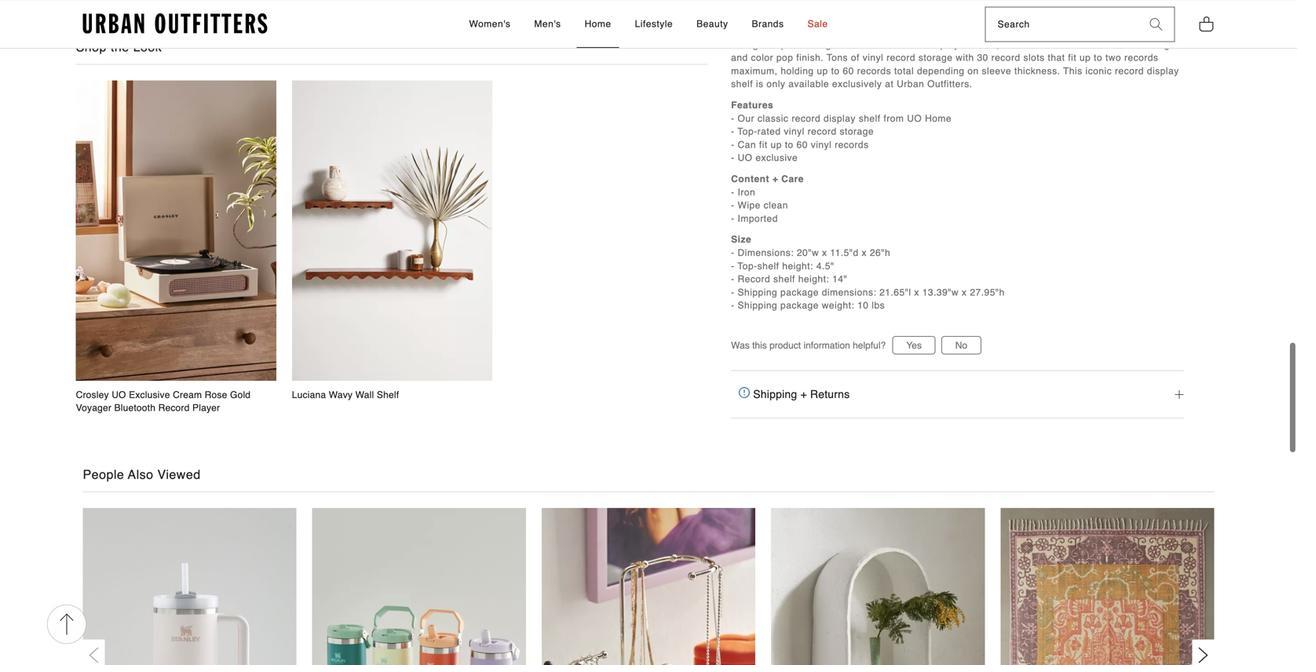 Task type: vqa. For each thing, say whether or not it's contained in the screenshot.
Luciana Wavy Wall Shelf image
yes



Task type: describe. For each thing, give the bounding box(es) containing it.
1 vertical spatial records
[[858, 66, 892, 77]]

stanley quencher 2.0 flowstate 40 oz tumbler image
[[83, 508, 297, 665]]

0 vertical spatial of
[[957, 26, 965, 37]]

sale link
[[800, 1, 836, 48]]

tons
[[827, 53, 848, 64]]

with
[[956, 53, 975, 64]]

slots
[[1024, 53, 1045, 64]]

that
[[1048, 53, 1066, 64]]

beauty
[[697, 18, 729, 29]]

men's link
[[527, 1, 569, 48]]

shelves,
[[963, 39, 1000, 50]]

shelf
[[377, 390, 399, 401]]

inspired
[[768, 39, 804, 50]]

my shopping bag image
[[1199, 15, 1215, 33]]

voyager
[[76, 403, 112, 414]]

4.5"
[[817, 261, 835, 272]]

30
[[978, 53, 989, 64]]

shipping + returns
[[750, 388, 850, 401]]

people also viewed
[[83, 467, 201, 482]]

3 - from the top
[[732, 140, 735, 151]]

to inside features - our classic record display shelf from uo home - top-rated vinyl record storage - can fit up to 60 vinyl records - uo exclusive
[[785, 140, 794, 151]]

was
[[732, 340, 750, 351]]

total
[[895, 66, 915, 77]]

x up 4.5"
[[822, 248, 828, 259]]

x left 27.95"h
[[962, 287, 967, 298]]

maximum,
[[732, 66, 778, 77]]

exclusive
[[129, 390, 170, 401]]

13.39"w
[[923, 287, 959, 298]]

keep your vinyl lps nice and organized courtesy of this sleek vinyl storage system in a sweet vintage-inspired design. features 2 record display shelves, a bottom record rack for more storage and color pop finish. tons of vinyl record storage with 30 record slots that fit up to two records maximum, holding up to 60 records total depending on sleeve thickness. this iconic record display shelf is only available exclusively at urban outfitters.
[[732, 26, 1180, 90]]

no button
[[942, 336, 982, 355]]

7 - from the top
[[732, 213, 735, 224]]

women's link
[[462, 1, 519, 48]]

record right 2
[[896, 39, 925, 50]]

courtesy
[[915, 26, 954, 37]]

x left "26"h"
[[862, 248, 867, 259]]

lps
[[805, 26, 822, 37]]

urban
[[897, 79, 925, 90]]

2 - from the top
[[732, 126, 735, 137]]

classic
[[758, 113, 789, 124]]

1 vertical spatial shipping
[[738, 300, 778, 311]]

nice
[[825, 26, 844, 37]]

luciana
[[292, 390, 326, 401]]

our
[[738, 113, 755, 124]]

top- inside features - our classic record display shelf from uo home - top-rated vinyl record storage - can fit up to 60 vinyl records - uo exclusive
[[738, 126, 758, 137]]

luciana wavy wall shelf link
[[292, 80, 493, 402]]

0 vertical spatial shipping
[[738, 287, 778, 298]]

record down available
[[808, 126, 837, 137]]

6 - from the top
[[732, 200, 735, 211]]

10 - from the top
[[732, 274, 735, 285]]

exclusive
[[756, 153, 798, 164]]

14"
[[833, 274, 848, 285]]

the
[[111, 40, 129, 54]]

10
[[858, 300, 869, 311]]

shipping + returns button
[[732, 371, 1184, 418]]

27.95"h
[[970, 287, 1005, 298]]

returns
[[811, 388, 850, 401]]

no
[[956, 340, 968, 351]]

record inside crosley uo exclusive cream rose gold voyager bluetooth record player
[[158, 403, 190, 414]]

crosley
[[76, 390, 109, 401]]

depending
[[918, 66, 965, 77]]

1 horizontal spatial to
[[832, 66, 840, 77]]

sweet
[[1131, 26, 1157, 37]]

shop
[[76, 40, 107, 54]]

beauty link
[[689, 1, 736, 48]]

bottom
[[1012, 39, 1043, 50]]

record up total
[[887, 53, 916, 64]]

sleek
[[988, 26, 1012, 37]]

9 - from the top
[[732, 261, 735, 272]]

1 vertical spatial of
[[851, 53, 860, 64]]

system
[[1076, 26, 1108, 37]]

weight:
[[822, 300, 855, 311]]

sale
[[808, 18, 828, 29]]

records inside features - our classic record display shelf from uo home - top-rated vinyl record storage - can fit up to 60 vinyl records - uo exclusive
[[835, 140, 869, 151]]

+ for care
[[773, 174, 779, 185]]

wipe
[[738, 200, 761, 211]]

at
[[886, 79, 894, 90]]

record down two
[[1116, 66, 1145, 77]]

fit inside features - our classic record display shelf from uo home - top-rated vinyl record storage - can fit up to 60 vinyl records - uo exclusive
[[760, 140, 768, 151]]

size
[[732, 234, 752, 245]]

crosley uo exclusive cream rose gold voyager bluetooth record player
[[76, 390, 251, 414]]

1 package from the top
[[781, 287, 819, 298]]

two
[[1106, 53, 1122, 64]]

stanley 2.0 flip straw 30 oz tumbler image
[[312, 508, 526, 665]]

shelf inside features - our classic record display shelf from uo home - top-rated vinyl record storage - can fit up to 60 vinyl records - uo exclusive
[[859, 113, 881, 124]]

finish.
[[797, 53, 824, 64]]

content
[[732, 174, 770, 185]]

thickness.
[[1015, 66, 1061, 77]]

0 horizontal spatial this
[[753, 340, 767, 351]]

from
[[884, 113, 905, 124]]

21.65"l
[[880, 287, 912, 298]]

record up the that
[[1046, 39, 1075, 50]]

sleeve
[[982, 66, 1012, 77]]

shipping inside 'dropdown button'
[[754, 388, 798, 401]]

bluetooth
[[114, 403, 156, 414]]

home inside the home link
[[585, 18, 612, 29]]

this inside keep your vinyl lps nice and organized courtesy of this sleek vinyl storage system in a sweet vintage-inspired design. features 2 record display shelves, a bottom record rack for more storage and color pop finish. tons of vinyl record storage with 30 record slots that fit up to two records maximum, holding up to 60 records total depending on sleeve thickness. this iconic record display shelf is only available exclusively at urban outfitters.
[[969, 26, 985, 37]]

rated
[[758, 126, 781, 137]]

8 - from the top
[[732, 248, 735, 259]]

11.5"d
[[831, 248, 859, 259]]

features - our classic record display shelf from uo home - top-rated vinyl record storage - can fit up to 60 vinyl records - uo exclusive
[[732, 100, 952, 164]]



Task type: locate. For each thing, give the bounding box(es) containing it.
for
[[1101, 39, 1113, 50]]

of right tons
[[851, 53, 860, 64]]

1 horizontal spatial +
[[801, 388, 807, 401]]

2 top- from the top
[[738, 261, 758, 272]]

1 vertical spatial up
[[817, 66, 829, 77]]

1 vertical spatial this
[[753, 340, 767, 351]]

0 horizontal spatial 60
[[797, 140, 808, 151]]

Search text field
[[986, 8, 1139, 41]]

cream
[[173, 390, 202, 401]]

uo up bluetooth on the bottom left
[[112, 390, 126, 401]]

yes button
[[893, 336, 936, 355]]

None search field
[[986, 8, 1139, 41]]

shipping down the dimensions:
[[738, 287, 778, 298]]

fit down rated
[[760, 140, 768, 151]]

home down outfitters.
[[925, 113, 952, 124]]

2 horizontal spatial to
[[1094, 53, 1103, 64]]

1 vertical spatial height:
[[799, 274, 830, 285]]

x
[[822, 248, 828, 259], [862, 248, 867, 259], [915, 287, 920, 298], [962, 287, 967, 298]]

home
[[585, 18, 612, 29], [925, 113, 952, 124]]

5 - from the top
[[732, 187, 735, 198]]

0 horizontal spatial of
[[851, 53, 860, 64]]

1 vertical spatial 60
[[797, 140, 808, 151]]

uo
[[908, 113, 922, 124], [738, 153, 753, 164], [112, 390, 126, 401]]

2 vertical spatial records
[[835, 140, 869, 151]]

only
[[767, 79, 786, 90]]

0 vertical spatial uo
[[908, 113, 922, 124]]

0 vertical spatial to
[[1094, 53, 1103, 64]]

1 horizontal spatial record
[[738, 274, 771, 285]]

storage inside features - our classic record display shelf from uo home - top-rated vinyl record storage - can fit up to 60 vinyl records - uo exclusive
[[840, 126, 874, 137]]

this
[[969, 26, 985, 37], [753, 340, 767, 351]]

suri large arch wall shelf image
[[772, 508, 985, 665]]

1 horizontal spatial and
[[847, 26, 864, 37]]

1 vertical spatial uo
[[738, 153, 753, 164]]

men's
[[535, 18, 561, 29]]

2
[[887, 39, 893, 50]]

uo inside crosley uo exclusive cream rose gold voyager bluetooth record player
[[112, 390, 126, 401]]

record
[[896, 39, 925, 50], [1046, 39, 1075, 50], [887, 53, 916, 64], [992, 53, 1021, 64], [1116, 66, 1145, 77], [792, 113, 821, 124], [808, 126, 837, 137]]

2 vertical spatial shipping
[[754, 388, 798, 401]]

and right nice
[[847, 26, 864, 37]]

up
[[1080, 53, 1091, 64], [817, 66, 829, 77], [771, 140, 782, 151]]

1 horizontal spatial uo
[[738, 153, 753, 164]]

up down the finish.
[[817, 66, 829, 77]]

1 - from the top
[[732, 113, 735, 124]]

outfitters.
[[928, 79, 973, 90]]

1 top- from the top
[[738, 126, 758, 137]]

fit up this
[[1069, 53, 1077, 64]]

60 inside features - our classic record display shelf from uo home - top-rated vinyl record storage - can fit up to 60 vinyl records - uo exclusive
[[797, 140, 808, 151]]

0 horizontal spatial up
[[771, 140, 782, 151]]

of up the shelves,
[[957, 26, 965, 37]]

exclusively
[[833, 79, 883, 90]]

storage up the depending
[[919, 53, 953, 64]]

shipping up 'was'
[[738, 300, 778, 311]]

urban outfitters image
[[83, 13, 267, 34]]

shop the look
[[76, 40, 162, 54]]

60 up exclusively
[[843, 66, 855, 77]]

1 vertical spatial package
[[781, 300, 819, 311]]

top- down the dimensions:
[[738, 261, 758, 272]]

0 vertical spatial record
[[738, 274, 771, 285]]

uo right from
[[908, 113, 922, 124]]

is
[[756, 79, 764, 90]]

keep
[[732, 26, 755, 37]]

0 vertical spatial up
[[1080, 53, 1091, 64]]

vinyl
[[781, 26, 802, 37], [1015, 26, 1036, 37], [863, 53, 884, 64], [784, 126, 805, 137], [811, 140, 832, 151]]

can
[[738, 140, 757, 151]]

package left weight:
[[781, 300, 819, 311]]

1 horizontal spatial a
[[1122, 26, 1128, 37]]

features left 2
[[844, 39, 884, 50]]

display
[[928, 39, 960, 50], [1148, 66, 1180, 77], [824, 113, 856, 124]]

1 vertical spatial top-
[[738, 261, 758, 272]]

0 vertical spatial fit
[[1069, 53, 1077, 64]]

0 horizontal spatial display
[[824, 113, 856, 124]]

display down exclusively
[[824, 113, 856, 124]]

record
[[738, 274, 771, 285], [158, 403, 190, 414]]

display inside features - our classic record display shelf from uo home - top-rated vinyl record storage - can fit up to 60 vinyl records - uo exclusive
[[824, 113, 856, 124]]

luciana wavy wall shelf
[[292, 390, 399, 401]]

record up sleeve at the right top of the page
[[992, 53, 1021, 64]]

to up exclusive
[[785, 140, 794, 151]]

records down more
[[1125, 53, 1159, 64]]

available
[[789, 79, 830, 90]]

0 vertical spatial height:
[[783, 261, 814, 272]]

0 horizontal spatial uo
[[112, 390, 126, 401]]

1 vertical spatial record
[[158, 403, 190, 414]]

0 vertical spatial and
[[847, 26, 864, 37]]

dimensions:
[[822, 287, 877, 298]]

0 vertical spatial display
[[928, 39, 960, 50]]

clean
[[764, 200, 789, 211]]

0 horizontal spatial fit
[[760, 140, 768, 151]]

wall
[[356, 390, 374, 401]]

display down sweet
[[1148, 66, 1180, 77]]

shipping right the alert icon
[[754, 388, 798, 401]]

brands
[[752, 18, 784, 29]]

+ left care
[[773, 174, 779, 185]]

x right the 21.65"l
[[915, 287, 920, 298]]

home right "men's"
[[585, 18, 612, 29]]

lifestyle
[[635, 18, 673, 29]]

+ inside 'dropdown button'
[[801, 388, 807, 401]]

fit inside keep your vinyl lps nice and organized courtesy of this sleek vinyl storage system in a sweet vintage-inspired design. features 2 record display shelves, a bottom record rack for more storage and color pop finish. tons of vinyl record storage with 30 record slots that fit up to two records maximum, holding up to 60 records total depending on sleeve thickness. this iconic record display shelf is only available exclusively at urban outfitters.
[[1069, 53, 1077, 64]]

1 vertical spatial and
[[732, 53, 748, 64]]

information
[[804, 340, 851, 351]]

wavy
[[329, 390, 353, 401]]

record inside the size - dimensions: 20"w x 11.5"d x 26"h - top-shelf height: 4.5" - record shelf height: 14" - shipping package dimensions: 21.65"l x 13.39"w x 27.95"h - shipping package weight: 10 lbs
[[738, 274, 771, 285]]

top-
[[738, 126, 758, 137], [738, 261, 758, 272]]

lifestyle link
[[627, 1, 681, 48]]

0 horizontal spatial and
[[732, 53, 748, 64]]

delphine medallion brushed rug image
[[1001, 508, 1215, 665]]

1 horizontal spatial of
[[957, 26, 965, 37]]

viewed
[[157, 467, 201, 482]]

iconic
[[1086, 66, 1113, 77]]

0 vertical spatial home
[[585, 18, 612, 29]]

display down courtesy
[[928, 39, 960, 50]]

1 horizontal spatial up
[[817, 66, 829, 77]]

1 horizontal spatial this
[[969, 26, 985, 37]]

features up our
[[732, 100, 774, 111]]

women's
[[469, 18, 511, 29]]

records up at
[[858, 66, 892, 77]]

this up the shelves,
[[969, 26, 985, 37]]

storage down sweet
[[1142, 39, 1176, 50]]

1 horizontal spatial 60
[[843, 66, 855, 77]]

1 horizontal spatial display
[[928, 39, 960, 50]]

crosley uo exclusive cream rose gold voyager bluetooth record player image
[[76, 80, 276, 381]]

top- inside the size - dimensions: 20"w x 11.5"d x 26"h - top-shelf height: 4.5" - record shelf height: 14" - shipping package dimensions: 21.65"l x 13.39"w x 27.95"h - shipping package weight: 10 lbs
[[738, 261, 758, 272]]

home inside features - our classic record display shelf from uo home - top-rated vinyl record storage - can fit up to 60 vinyl records - uo exclusive
[[925, 113, 952, 124]]

0 vertical spatial this
[[969, 26, 985, 37]]

shelf inside keep your vinyl lps nice and organized courtesy of this sleek vinyl storage system in a sweet vintage-inspired design. features 2 record display shelves, a bottom record rack for more storage and color pop finish. tons of vinyl record storage with 30 record slots that fit up to two records maximum, holding up to 60 records total depending on sleeve thickness. this iconic record display shelf is only available exclusively at urban outfitters.
[[732, 79, 753, 90]]

0 horizontal spatial to
[[785, 140, 794, 151]]

2 vertical spatial up
[[771, 140, 782, 151]]

records down exclusively
[[835, 140, 869, 151]]

storage down exclusively
[[840, 126, 874, 137]]

1 vertical spatial a
[[1003, 39, 1009, 50]]

0 horizontal spatial a
[[1003, 39, 1009, 50]]

storage up the that
[[1039, 26, 1073, 37]]

1 vertical spatial features
[[732, 100, 774, 111]]

0 horizontal spatial home
[[585, 18, 612, 29]]

imported
[[738, 213, 778, 224]]

a
[[1122, 26, 1128, 37], [1003, 39, 1009, 50]]

features inside keep your vinyl lps nice and organized courtesy of this sleek vinyl storage system in a sweet vintage-inspired design. features 2 record display shelves, a bottom record rack for more storage and color pop finish. tons of vinyl record storage with 30 record slots that fit up to two records maximum, holding up to 60 records total depending on sleeve thickness. this iconic record display shelf is only available exclusively at urban outfitters.
[[844, 39, 884, 50]]

alert image
[[739, 388, 750, 399]]

0 vertical spatial +
[[773, 174, 779, 185]]

care
[[782, 174, 804, 185]]

was this product information helpful?
[[732, 340, 886, 351]]

and down vintage-
[[732, 53, 748, 64]]

up down rack
[[1080, 53, 1091, 64]]

1 horizontal spatial fit
[[1069, 53, 1077, 64]]

in
[[1111, 26, 1119, 37]]

2 vertical spatial uo
[[112, 390, 126, 401]]

cynthia jewelry storage image
[[542, 508, 756, 665]]

to up iconic at the top
[[1094, 53, 1103, 64]]

more
[[1116, 39, 1139, 50]]

0 horizontal spatial features
[[732, 100, 774, 111]]

2 vertical spatial display
[[824, 113, 856, 124]]

12 - from the top
[[732, 300, 735, 311]]

height: down "20"w"
[[783, 261, 814, 272]]

+ inside content + care - iron - wipe clean - imported
[[773, 174, 779, 185]]

features inside features - our classic record display shelf from uo home - top-rated vinyl record storage - can fit up to 60 vinyl records - uo exclusive
[[732, 100, 774, 111]]

2 horizontal spatial display
[[1148, 66, 1180, 77]]

height:
[[783, 261, 814, 272], [799, 274, 830, 285]]

0 vertical spatial top-
[[738, 126, 758, 137]]

your
[[758, 26, 778, 37]]

2 vertical spatial to
[[785, 140, 794, 151]]

uo down 'can'
[[738, 153, 753, 164]]

1 vertical spatial display
[[1148, 66, 1180, 77]]

1 vertical spatial +
[[801, 388, 807, 401]]

60 up exclusive
[[797, 140, 808, 151]]

60 inside keep your vinyl lps nice and organized courtesy of this sleek vinyl storage system in a sweet vintage-inspired design. features 2 record display shelves, a bottom record rack for more storage and color pop finish. tons of vinyl record storage with 30 record slots that fit up to two records maximum, holding up to 60 records total depending on sleeve thickness. this iconic record display shelf is only available exclusively at urban outfitters.
[[843, 66, 855, 77]]

search image
[[1150, 18, 1163, 31]]

1 horizontal spatial features
[[844, 39, 884, 50]]

rose
[[205, 390, 227, 401]]

holding
[[781, 66, 814, 77]]

lbs
[[872, 300, 885, 311]]

organized
[[867, 26, 912, 37]]

records
[[1125, 53, 1159, 64], [858, 66, 892, 77], [835, 140, 869, 151]]

1 vertical spatial home
[[925, 113, 952, 124]]

helpful?
[[853, 340, 886, 351]]

a right "in"
[[1122, 26, 1128, 37]]

26"h
[[870, 248, 891, 259]]

20"w
[[797, 248, 819, 259]]

features
[[844, 39, 884, 50], [732, 100, 774, 111]]

+ left the returns
[[801, 388, 807, 401]]

this right 'was'
[[753, 340, 767, 351]]

up up exclusive
[[771, 140, 782, 151]]

luciana wavy wall shelf image
[[292, 80, 493, 381]]

2 horizontal spatial up
[[1080, 53, 1091, 64]]

height: down 4.5"
[[799, 274, 830, 285]]

2 package from the top
[[781, 300, 819, 311]]

-
[[732, 113, 735, 124], [732, 126, 735, 137], [732, 140, 735, 151], [732, 153, 735, 164], [732, 187, 735, 198], [732, 200, 735, 211], [732, 213, 735, 224], [732, 248, 735, 259], [732, 261, 735, 272], [732, 274, 735, 285], [732, 287, 735, 298], [732, 300, 735, 311]]

0 vertical spatial a
[[1122, 26, 1128, 37]]

content + care - iron - wipe clean - imported
[[732, 174, 804, 224]]

0 horizontal spatial +
[[773, 174, 779, 185]]

60
[[843, 66, 855, 77], [797, 140, 808, 151]]

player
[[192, 403, 220, 414]]

0 horizontal spatial record
[[158, 403, 190, 414]]

main navigation element
[[328, 1, 970, 48]]

iron
[[738, 187, 756, 198]]

to
[[1094, 53, 1103, 64], [832, 66, 840, 77], [785, 140, 794, 151]]

look
[[133, 40, 162, 54]]

people
[[83, 467, 124, 482]]

vintage-
[[732, 39, 768, 50]]

rack
[[1078, 39, 1098, 50]]

package down 4.5"
[[781, 287, 819, 298]]

record down cream
[[158, 403, 190, 414]]

record right "classic"
[[792, 113, 821, 124]]

0 vertical spatial 60
[[843, 66, 855, 77]]

and
[[847, 26, 864, 37], [732, 53, 748, 64]]

0 vertical spatial package
[[781, 287, 819, 298]]

2 horizontal spatial uo
[[908, 113, 922, 124]]

up inside features - our classic record display shelf from uo home - top-rated vinyl record storage - can fit up to 60 vinyl records - uo exclusive
[[771, 140, 782, 151]]

4 - from the top
[[732, 153, 735, 164]]

top- up 'can'
[[738, 126, 758, 137]]

this
[[1064, 66, 1083, 77]]

size - dimensions: 20"w x 11.5"d x 26"h - top-shelf height: 4.5" - record shelf height: 14" - shipping package dimensions: 21.65"l x 13.39"w x 27.95"h - shipping package weight: 10 lbs
[[732, 234, 1005, 311]]

0 vertical spatial records
[[1125, 53, 1159, 64]]

dimensions:
[[738, 248, 794, 259]]

on
[[968, 66, 979, 77]]

1 vertical spatial fit
[[760, 140, 768, 151]]

1 horizontal spatial home
[[925, 113, 952, 124]]

a down sleek in the right top of the page
[[1003, 39, 1009, 50]]

1 vertical spatial to
[[832, 66, 840, 77]]

11 - from the top
[[732, 287, 735, 298]]

record down the dimensions:
[[738, 274, 771, 285]]

storage
[[1039, 26, 1073, 37], [1142, 39, 1176, 50], [919, 53, 953, 64], [840, 126, 874, 137]]

0 vertical spatial features
[[844, 39, 884, 50]]

+ for returns
[[801, 388, 807, 401]]

to down tons
[[832, 66, 840, 77]]



